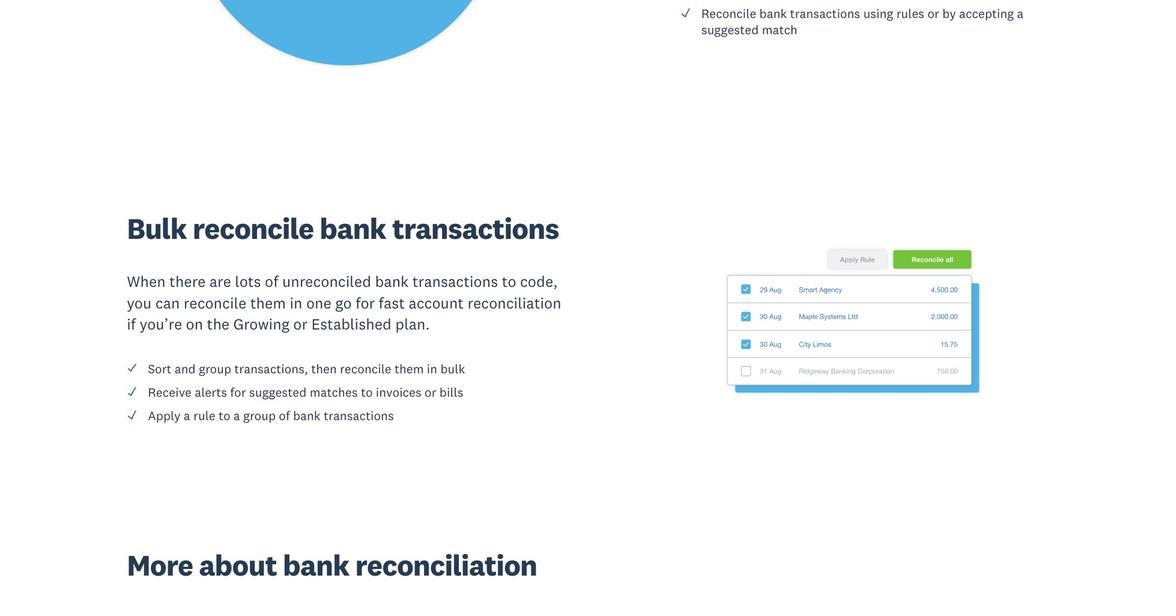 Task type: locate. For each thing, give the bounding box(es) containing it.
sort and group transactions, then reconcile them in bulk
[[148, 361, 465, 378]]

alerts
[[195, 385, 227, 401]]

0 vertical spatial in
[[290, 294, 303, 313]]

them up growing
[[250, 294, 286, 313]]

and
[[175, 361, 196, 378]]

included image left sort
[[127, 363, 138, 374]]

0 horizontal spatial group
[[199, 361, 231, 378]]

0 horizontal spatial them
[[250, 294, 286, 313]]

of right the lots
[[265, 272, 279, 291]]

0 vertical spatial for
[[356, 294, 375, 313]]

for right alerts
[[230, 385, 246, 401]]

a left the rule
[[184, 408, 190, 424]]

included image for reconcile bank transactions using rules or by accepting a suggested match
[[681, 7, 692, 18]]

to left invoices
[[361, 385, 373, 401]]

2 horizontal spatial or
[[928, 5, 940, 22]]

0 vertical spatial reconciliation
[[468, 294, 562, 313]]

reconciliation
[[468, 294, 562, 313], [356, 548, 537, 584]]

or left the bills on the bottom left of the page
[[425, 385, 437, 401]]

code,
[[520, 272, 558, 291]]

included image
[[681, 7, 692, 18], [127, 363, 138, 374], [127, 386, 138, 397], [127, 410, 138, 421]]

one
[[306, 294, 332, 313]]

0 horizontal spatial for
[[230, 385, 246, 401]]

0 horizontal spatial or
[[293, 315, 308, 334]]

using
[[864, 5, 894, 22]]

of
[[265, 272, 279, 291], [279, 408, 290, 424]]

0 horizontal spatial to
[[219, 408, 231, 424]]

three items are ticked ready for the user to select the 'reconcile all' button during bulk bank reconciliation. image
[[681, 230, 1027, 414], [681, 230, 1027, 414]]

suggested down transactions,
[[249, 385, 307, 401]]

1 horizontal spatial them
[[395, 361, 424, 378]]

0 horizontal spatial suggested
[[249, 385, 307, 401]]

on
[[186, 315, 203, 334]]

1 horizontal spatial group
[[243, 408, 276, 424]]

group down transactions,
[[243, 408, 276, 424]]

lots
[[235, 272, 261, 291]]

0 vertical spatial them
[[250, 294, 286, 313]]

match
[[762, 22, 798, 38]]

go
[[335, 294, 352, 313]]

0 vertical spatial suggested
[[702, 22, 759, 38]]

1 horizontal spatial of
[[279, 408, 290, 424]]

included image for sort and group transactions, then reconcile them in bulk
[[127, 363, 138, 374]]

to left the code,
[[502, 272, 517, 291]]

suggested inside reconcile bank transactions using rules or by accepting a suggested match
[[702, 22, 759, 38]]

in left bulk at the left bottom of the page
[[427, 361, 438, 378]]

you're
[[140, 315, 182, 334]]

then
[[311, 361, 337, 378]]

them
[[250, 294, 286, 313], [395, 361, 424, 378]]

bank inside "when there are lots of unreconciled bank transactions to code, you can reconcile them in one go for fast account reconciliation if you're on the growing or established plan."
[[375, 272, 409, 291]]

0 horizontal spatial in
[[290, 294, 303, 313]]

for right go
[[356, 294, 375, 313]]

for
[[356, 294, 375, 313], [230, 385, 246, 401]]

a
[[1018, 5, 1024, 22], [184, 408, 190, 424], [234, 408, 240, 424]]

reconcile up the lots
[[193, 211, 314, 247]]

1 vertical spatial or
[[293, 315, 308, 334]]

bank inside reconcile bank transactions using rules or by accepting a suggested match
[[760, 5, 787, 22]]

reconciliation inside "when there are lots of unreconciled bank transactions to code, you can reconcile them in one go for fast account reconciliation if you're on the growing or established plan."
[[468, 294, 562, 313]]

established
[[312, 315, 392, 334]]

to right the rule
[[219, 408, 231, 424]]

included image left reconcile
[[681, 7, 692, 18]]

included image left apply
[[127, 410, 138, 421]]

1 horizontal spatial for
[[356, 294, 375, 313]]

are
[[210, 272, 231, 291]]

reconcile
[[193, 211, 314, 247], [184, 294, 247, 313], [340, 361, 392, 378]]

to
[[502, 272, 517, 291], [361, 385, 373, 401], [219, 408, 231, 424]]

them up invoices
[[395, 361, 424, 378]]

receive alerts for suggested matches to invoices or bills
[[148, 385, 464, 401]]

1 vertical spatial group
[[243, 408, 276, 424]]

1 vertical spatial suggested
[[249, 385, 307, 401]]

more about bank reconciliation
[[127, 548, 537, 584]]

you
[[127, 294, 152, 313]]

rule
[[194, 408, 216, 424]]

1 horizontal spatial suggested
[[702, 22, 759, 38]]

fast
[[379, 294, 405, 313]]

of down receive alerts for suggested matches to invoices or bills
[[279, 408, 290, 424]]

xero suggests a match between an item on a bank statement and a recent invoice on the bank reconciliation screen. image
[[127, 0, 565, 95], [127, 0, 565, 95]]

1 vertical spatial of
[[279, 408, 290, 424]]

bills
[[440, 385, 464, 401]]

1 horizontal spatial in
[[427, 361, 438, 378]]

or down "one"
[[293, 315, 308, 334]]

transactions
[[791, 5, 861, 22], [392, 211, 559, 247], [413, 272, 498, 291], [324, 408, 394, 424]]

group
[[199, 361, 231, 378], [243, 408, 276, 424]]

0 vertical spatial of
[[265, 272, 279, 291]]

or inside reconcile bank transactions using rules or by accepting a suggested match
[[928, 5, 940, 22]]

unreconciled
[[282, 272, 371, 291]]

reconcile up the
[[184, 294, 247, 313]]

2 horizontal spatial to
[[502, 272, 517, 291]]

sort
[[148, 361, 172, 378]]

0 vertical spatial or
[[928, 5, 940, 22]]

1 vertical spatial them
[[395, 361, 424, 378]]

included image for receive alerts for suggested matches to invoices or bills
[[127, 386, 138, 397]]

a right the accepting
[[1018, 5, 1024, 22]]

1 vertical spatial reconcile
[[184, 294, 247, 313]]

group up alerts
[[199, 361, 231, 378]]

0 vertical spatial group
[[199, 361, 231, 378]]

bank
[[760, 5, 787, 22], [320, 211, 386, 247], [375, 272, 409, 291], [293, 408, 321, 424], [283, 548, 350, 584]]

suggested down reconcile
[[702, 22, 759, 38]]

reconcile up matches
[[340, 361, 392, 378]]

or inside "when there are lots of unreconciled bank transactions to code, you can reconcile them in one go for fast account reconciliation if you're on the growing or established plan."
[[293, 315, 308, 334]]

invoices
[[376, 385, 422, 401]]

a right the rule
[[234, 408, 240, 424]]

of inside "when there are lots of unreconciled bank transactions to code, you can reconcile them in one go for fast account reconciliation if you're on the growing or established plan."
[[265, 272, 279, 291]]

2 vertical spatial to
[[219, 408, 231, 424]]

transactions inside "when there are lots of unreconciled bank transactions to code, you can reconcile them in one go for fast account reconciliation if you're on the growing or established plan."
[[413, 272, 498, 291]]

1 horizontal spatial or
[[425, 385, 437, 401]]

in left "one"
[[290, 294, 303, 313]]

1 horizontal spatial to
[[361, 385, 373, 401]]

0 vertical spatial to
[[502, 272, 517, 291]]

suggested
[[702, 22, 759, 38], [249, 385, 307, 401]]

reconcile inside "when there are lots of unreconciled bank transactions to code, you can reconcile them in one go for fast account reconciliation if you're on the growing or established plan."
[[184, 294, 247, 313]]

0 horizontal spatial of
[[265, 272, 279, 291]]

matches
[[310, 385, 358, 401]]

or left the "by" on the right of the page
[[928, 5, 940, 22]]

rules
[[897, 5, 925, 22]]

or
[[928, 5, 940, 22], [293, 315, 308, 334], [425, 385, 437, 401]]

included image left receive
[[127, 386, 138, 397]]

in
[[290, 294, 303, 313], [427, 361, 438, 378]]

2 horizontal spatial a
[[1018, 5, 1024, 22]]

1 vertical spatial to
[[361, 385, 373, 401]]



Task type: describe. For each thing, give the bounding box(es) containing it.
about
[[199, 548, 277, 584]]

2 vertical spatial reconcile
[[340, 361, 392, 378]]

reconcile bank transactions using rules or by accepting a suggested match
[[702, 5, 1024, 38]]

them inside "when there are lots of unreconciled bank transactions to code, you can reconcile them in one go for fast account reconciliation if you're on the growing or established plan."
[[250, 294, 286, 313]]

can
[[155, 294, 180, 313]]

plan.
[[396, 315, 430, 334]]

when
[[127, 272, 166, 291]]

1 horizontal spatial a
[[234, 408, 240, 424]]

reconcile
[[702, 5, 757, 22]]

apply
[[148, 408, 181, 424]]

growing
[[234, 315, 290, 334]]

1 vertical spatial for
[[230, 385, 246, 401]]

accepting
[[960, 5, 1015, 22]]

transactions,
[[235, 361, 308, 378]]

0 horizontal spatial a
[[184, 408, 190, 424]]

for inside "when there are lots of unreconciled bank transactions to code, you can reconcile them in one go for fast account reconciliation if you're on the growing or established plan."
[[356, 294, 375, 313]]

by
[[943, 5, 957, 22]]

transactions inside reconcile bank transactions using rules or by accepting a suggested match
[[791, 5, 861, 22]]

bulk reconcile bank transactions
[[127, 211, 559, 247]]

when there are lots of unreconciled bank transactions to code, you can reconcile them in one go for fast account reconciliation if you're on the growing or established plan.
[[127, 272, 562, 334]]

included image for apply a rule to a group of bank transactions
[[127, 410, 138, 421]]

2 vertical spatial or
[[425, 385, 437, 401]]

the
[[207, 315, 230, 334]]

bulk
[[127, 211, 187, 247]]

in inside "when there are lots of unreconciled bank transactions to code, you can reconcile them in one go for fast account reconciliation if you're on the growing or established plan."
[[290, 294, 303, 313]]

apply a rule to a group of bank transactions
[[148, 408, 394, 424]]

1 vertical spatial reconciliation
[[356, 548, 537, 584]]

a inside reconcile bank transactions using rules or by accepting a suggested match
[[1018, 5, 1024, 22]]

bulk
[[441, 361, 465, 378]]

account
[[409, 294, 464, 313]]

if
[[127, 315, 136, 334]]

0 vertical spatial reconcile
[[193, 211, 314, 247]]

1 vertical spatial in
[[427, 361, 438, 378]]

to inside "when there are lots of unreconciled bank transactions to code, you can reconcile them in one go for fast account reconciliation if you're on the growing or established plan."
[[502, 272, 517, 291]]

receive
[[148, 385, 192, 401]]

there
[[170, 272, 206, 291]]

more
[[127, 548, 193, 584]]



Task type: vqa. For each thing, say whether or not it's contained in the screenshot.
rules at the top right
yes



